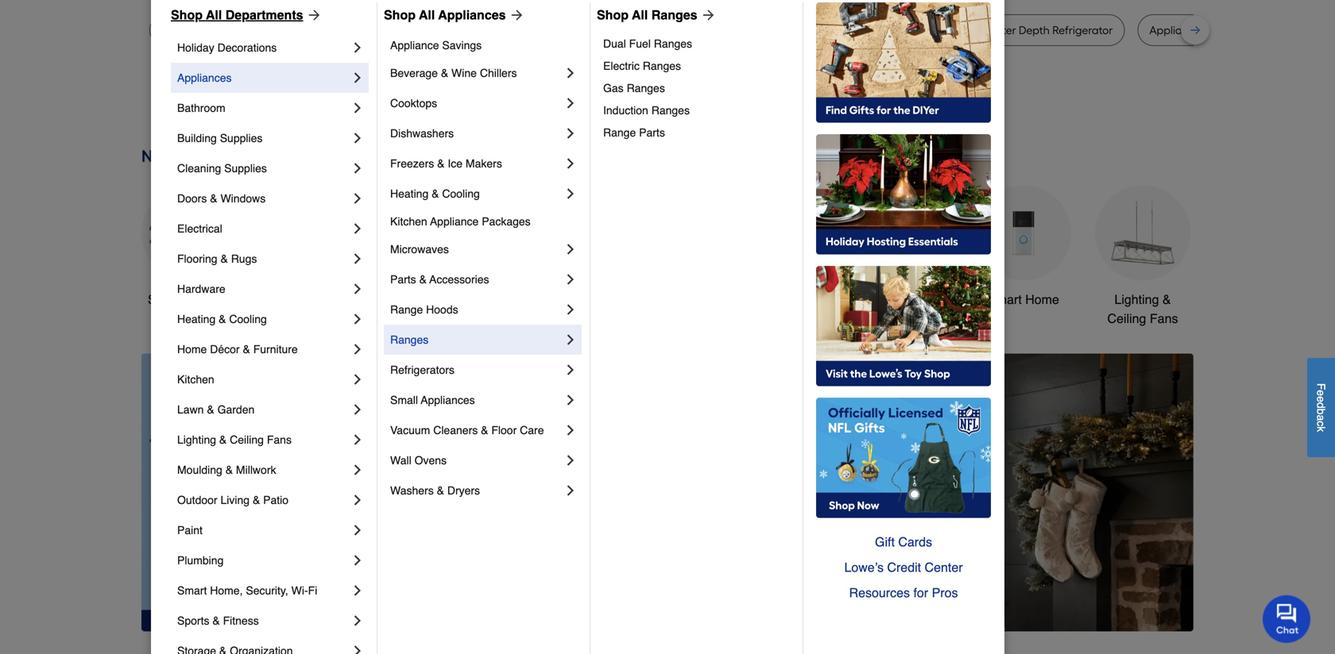 Task type: describe. For each thing, give the bounding box(es) containing it.
moulding & millwork
[[177, 464, 276, 477]]

chevron right image for wall ovens
[[563, 453, 579, 469]]

accessories
[[430, 273, 489, 286]]

outdoor tools & equipment
[[740, 292, 831, 326]]

dishwasher
[[880, 23, 939, 37]]

floor
[[491, 424, 517, 437]]

fans inside lighting & ceiling fans
[[1150, 312, 1178, 326]]

c
[[1315, 421, 1328, 427]]

ranges down recommended searches for you "heading"
[[652, 8, 697, 22]]

lowe's credit center link
[[816, 556, 991, 581]]

1 vertical spatial ceiling
[[230, 434, 264, 447]]

0 horizontal spatial heating
[[177, 313, 216, 326]]

chevron right image for beverage & wine chillers
[[563, 65, 579, 81]]

& for parts & accessories link
[[419, 273, 427, 286]]

wall ovens link
[[390, 446, 563, 476]]

& inside vacuum cleaners & floor care link
[[481, 424, 488, 437]]

scroll to item #2 image
[[766, 603, 804, 610]]

washers & dryers link
[[390, 476, 563, 506]]

moulding & millwork link
[[177, 455, 350, 486]]

chevron right image for small appliances
[[563, 393, 579, 409]]

refrigerator for ge profile refrigerator
[[424, 23, 485, 37]]

holiday decorations
[[177, 41, 277, 54]]

& for lawn & garden link
[[207, 404, 214, 416]]

decorations for christmas
[[513, 312, 581, 326]]

chevron right image for range hoods
[[563, 302, 579, 318]]

cooling for left heating & cooling link
[[229, 313, 267, 326]]

chevron right image for holiday decorations
[[350, 40, 366, 56]]

tools link
[[380, 186, 475, 310]]

all for appliances
[[419, 8, 435, 22]]

pros
[[932, 586, 958, 601]]

home décor & furniture link
[[177, 335, 350, 365]]

makers
[[466, 157, 502, 170]]

& for left heating & cooling link
[[219, 313, 226, 326]]

christmas
[[518, 292, 575, 307]]

& for flooring & rugs link
[[221, 253, 228, 265]]

chevron right image for building supplies
[[350, 130, 366, 146]]

appliance package
[[1150, 23, 1248, 37]]

flooring
[[177, 253, 217, 265]]

ge profile
[[795, 23, 843, 37]]

0 horizontal spatial lighting & ceiling fans link
[[177, 425, 350, 455]]

1 vertical spatial parts
[[390, 273, 416, 286]]

chillers
[[480, 67, 517, 79]]

ranges inside "link"
[[643, 60, 681, 72]]

cards
[[898, 535, 932, 550]]

induction ranges
[[603, 104, 690, 117]]

cooling for the top heating & cooling link
[[442, 188, 480, 200]]

savings
[[442, 39, 482, 52]]

washers
[[390, 485, 434, 498]]

electric ranges link
[[603, 55, 792, 77]]

flooring & rugs
[[177, 253, 257, 265]]

ge for ge profile
[[795, 23, 810, 37]]

profile for ge profile refrigerator
[[391, 23, 422, 37]]

ge profile refrigerator
[[373, 23, 485, 37]]

chevron right image for vacuum cleaners & floor care
[[563, 423, 579, 439]]

shop all appliances link
[[384, 6, 525, 25]]

décor
[[210, 343, 240, 356]]

kitchen for kitchen
[[177, 374, 214, 386]]

1 horizontal spatial parts
[[639, 126, 665, 139]]

range for range parts
[[603, 126, 636, 139]]

shop
[[148, 292, 178, 307]]

vacuum
[[390, 424, 430, 437]]

& for sports & fitness link
[[212, 615, 220, 628]]

lawn
[[177, 404, 204, 416]]

refrigerator for counter depth refrigerator
[[1053, 23, 1113, 37]]

credit
[[887, 561, 921, 575]]

vacuum cleaners & floor care
[[390, 424, 544, 437]]

center
[[925, 561, 963, 575]]

chevron right image for cleaning supplies
[[350, 161, 366, 176]]

0 horizontal spatial heating & cooling
[[177, 313, 267, 326]]

tools inside "outdoor tools & equipment"
[[789, 292, 819, 307]]

package
[[1204, 23, 1248, 37]]

induction
[[603, 104, 648, 117]]

ranges up range parts link
[[652, 104, 690, 117]]

lowe's wishes you and your family a happy hanukkah. image
[[141, 87, 1194, 127]]

chevron right image for microwaves
[[563, 242, 579, 258]]

doors & windows link
[[177, 184, 350, 214]]

small appliances
[[390, 394, 475, 407]]

1 e from the top
[[1315, 390, 1328, 397]]

beverage & wine chillers
[[390, 67, 517, 79]]

paint link
[[177, 516, 350, 546]]

appliances link
[[177, 63, 350, 93]]

shop all ranges link
[[597, 6, 717, 25]]

living
[[221, 494, 250, 507]]

1 vertical spatial lighting
[[177, 434, 216, 447]]

cleaning supplies link
[[177, 153, 350, 184]]

f e e d b a c k
[[1315, 384, 1328, 432]]

holiday
[[177, 41, 214, 54]]

& inside home décor & furniture link
[[243, 343, 250, 356]]

chevron right image for ranges
[[563, 332, 579, 348]]

windows
[[221, 192, 266, 205]]

dual
[[603, 37, 626, 50]]

induction ranges link
[[603, 99, 792, 122]]

gift cards link
[[816, 530, 991, 556]]

find gifts for the diyer. image
[[816, 2, 991, 123]]

building supplies
[[177, 132, 263, 145]]

50 percent off all artificial christmas trees, holiday lights and more. image
[[424, 354, 1194, 632]]

& for beverage & wine chillers link at the top left of page
[[441, 67, 448, 79]]

1 vertical spatial home
[[177, 343, 207, 356]]

washers & dryers
[[390, 485, 480, 498]]

ovens
[[415, 455, 447, 467]]

kitchen appliance packages link
[[390, 209, 579, 234]]

1 horizontal spatial lighting & ceiling fans link
[[1095, 186, 1191, 329]]

0 horizontal spatial fans
[[267, 434, 292, 447]]

lowe's credit center
[[844, 561, 963, 575]]

gift
[[875, 535, 895, 550]]

beverage & wine chillers link
[[390, 58, 563, 88]]

visit the lowe's toy shop. image
[[816, 266, 991, 387]]

recommended searches for you heading
[[141, 0, 1194, 2]]

& for the top heating & cooling link
[[432, 188, 439, 200]]

new deals every day during 25 days of deals image
[[141, 143, 1194, 170]]

outdoor tools & equipment link
[[738, 186, 833, 329]]

dishwashers
[[390, 127, 454, 140]]

flooring & rugs link
[[177, 244, 350, 274]]

garden
[[217, 404, 255, 416]]

rugs
[[231, 253, 257, 265]]

wall
[[390, 455, 411, 467]]

shop all appliances
[[384, 8, 506, 22]]

0 horizontal spatial heating & cooling link
[[177, 304, 350, 335]]

chevron right image for cooktops
[[563, 95, 579, 111]]

for
[[914, 586, 928, 601]]

outdoor living & patio
[[177, 494, 289, 507]]

hardware
[[177, 283, 225, 296]]

lowe's
[[844, 561, 884, 575]]

kitchen link
[[177, 365, 350, 395]]

chevron right image for lighting & ceiling fans
[[350, 432, 366, 448]]

electric ranges
[[603, 60, 681, 72]]

depth
[[1019, 23, 1050, 37]]

home,
[[210, 585, 243, 598]]

kitchen appliance packages
[[390, 215, 531, 228]]

all for deals
[[181, 292, 194, 307]]

& for lighting & ceiling fans link to the left
[[219, 434, 227, 447]]

security,
[[246, 585, 288, 598]]

all for ranges
[[632, 8, 648, 22]]

& inside outdoor living & patio link
[[253, 494, 260, 507]]

smart for smart home, security, wi-fi
[[177, 585, 207, 598]]

1 horizontal spatial heating & cooling
[[390, 188, 480, 200]]

chevron right image for dishwashers
[[563, 126, 579, 141]]

appliances inside shop all appliances link
[[438, 8, 506, 22]]



Task type: vqa. For each thing, say whether or not it's contained in the screenshot.
the bottom Supplies
yes



Task type: locate. For each thing, give the bounding box(es) containing it.
chevron right image for smart home, security, wi-fi
[[350, 583, 366, 599]]

appliances down the holiday
[[177, 72, 232, 84]]

chevron right image for lawn & garden
[[350, 402, 366, 418]]

tools up equipment
[[789, 292, 819, 307]]

outdoor for outdoor living & patio
[[177, 494, 217, 507]]

2 horizontal spatial arrow right image
[[1164, 493, 1180, 509]]

ceiling
[[1108, 312, 1146, 326], [230, 434, 264, 447]]

refrigerator
[[424, 23, 485, 37], [585, 23, 646, 37], [1053, 23, 1113, 37]]

0 vertical spatial supplies
[[220, 132, 263, 145]]

gas ranges
[[603, 82, 665, 95]]

3 shop from the left
[[597, 8, 629, 22]]

shop up the holiday
[[171, 8, 203, 22]]

1 vertical spatial smart
[[177, 585, 207, 598]]

& inside beverage & wine chillers link
[[441, 67, 448, 79]]

0 horizontal spatial arrow right image
[[303, 7, 322, 23]]

smart home, security, wi-fi
[[177, 585, 317, 598]]

1 horizontal spatial cooling
[[442, 188, 480, 200]]

1 vertical spatial bathroom link
[[857, 186, 952, 310]]

building
[[177, 132, 217, 145]]

0 horizontal spatial shop
[[171, 8, 203, 22]]

kitchen up lawn
[[177, 374, 214, 386]]

0 horizontal spatial home
[[177, 343, 207, 356]]

1 horizontal spatial heating & cooling link
[[390, 179, 563, 209]]

lawn & garden link
[[177, 395, 350, 425]]

ice
[[448, 157, 463, 170]]

parts down microwaves
[[390, 273, 416, 286]]

all inside shop all appliances link
[[419, 8, 435, 22]]

1 horizontal spatial tools
[[789, 292, 819, 307]]

deals
[[198, 292, 231, 307]]

parts down induction ranges
[[639, 126, 665, 139]]

sports & fitness
[[177, 615, 259, 628]]

small appliances link
[[390, 385, 563, 416]]

christmas decorations link
[[499, 186, 595, 329]]

1 vertical spatial lighting & ceiling fans link
[[177, 425, 350, 455]]

millwork
[[236, 464, 276, 477]]

0 vertical spatial smart
[[988, 292, 1022, 307]]

& inside lighting & ceiling fans
[[1163, 292, 1171, 307]]

& inside flooring & rugs link
[[221, 253, 228, 265]]

shop
[[171, 8, 203, 22], [384, 8, 416, 22], [597, 8, 629, 22]]

all for departments
[[206, 8, 222, 22]]

officially licensed n f l gifts. shop now. image
[[816, 398, 991, 519]]

holiday hosting essentials. image
[[816, 134, 991, 255]]

1 horizontal spatial lighting
[[1115, 292, 1159, 307]]

1 vertical spatial heating & cooling
[[177, 313, 267, 326]]

1 vertical spatial appliance
[[430, 215, 479, 228]]

arrow left image
[[437, 493, 453, 509]]

heating down freezers
[[390, 188, 429, 200]]

equipment
[[755, 312, 816, 326]]

k
[[1315, 427, 1328, 432]]

appliance up microwaves link
[[430, 215, 479, 228]]

heating & cooling down freezers & ice makers
[[390, 188, 480, 200]]

ranges up electric ranges "link"
[[654, 37, 692, 50]]

0 horizontal spatial refrigerator
[[424, 23, 485, 37]]

0 vertical spatial home
[[1025, 292, 1059, 307]]

hoods
[[426, 304, 458, 316]]

& inside freezers & ice makers link
[[437, 157, 445, 170]]

chevron right image for parts & accessories
[[563, 272, 579, 288]]

profile
[[391, 23, 422, 37], [812, 23, 843, 37]]

decorations down shop all departments link
[[217, 41, 277, 54]]

0 vertical spatial fans
[[1150, 312, 1178, 326]]

tools down parts & accessories on the left
[[413, 292, 442, 307]]

outdoor down moulding
[[177, 494, 217, 507]]

1 vertical spatial decorations
[[513, 312, 581, 326]]

0 horizontal spatial kitchen
[[177, 374, 214, 386]]

supplies up cleaning supplies
[[220, 132, 263, 145]]

ge for ge profile refrigerator
[[373, 23, 388, 37]]

1 vertical spatial appliances
[[177, 72, 232, 84]]

0 horizontal spatial profile
[[391, 23, 422, 37]]

decorations down christmas
[[513, 312, 581, 326]]

ge
[[373, 23, 388, 37], [795, 23, 810, 37]]

& for washers & dryers 'link' on the bottom left of the page
[[437, 485, 444, 498]]

& inside washers & dryers 'link'
[[437, 485, 444, 498]]

sports & fitness link
[[177, 606, 350, 637]]

arrow right image
[[303, 7, 322, 23], [506, 7, 525, 23], [1164, 493, 1180, 509]]

0 horizontal spatial smart
[[177, 585, 207, 598]]

lighting inside lighting & ceiling fans
[[1115, 292, 1159, 307]]

0 horizontal spatial parts
[[390, 273, 416, 286]]

sports
[[177, 615, 209, 628]]

2 shop from the left
[[384, 8, 416, 22]]

0 vertical spatial appliances
[[438, 8, 506, 22]]

1 horizontal spatial bathroom link
[[857, 186, 952, 310]]

0 vertical spatial bathroom
[[177, 102, 225, 114]]

1 horizontal spatial home
[[1025, 292, 1059, 307]]

outdoor up equipment
[[740, 292, 786, 307]]

0 vertical spatial heating & cooling
[[390, 188, 480, 200]]

0 vertical spatial heating & cooling link
[[390, 179, 563, 209]]

1 horizontal spatial shop
[[384, 8, 416, 22]]

0 horizontal spatial ge
[[373, 23, 388, 37]]

smart for smart home
[[988, 292, 1022, 307]]

& for doors & windows link
[[210, 192, 217, 205]]

doors
[[177, 192, 207, 205]]

refrigerators
[[390, 364, 455, 377]]

1 tools from the left
[[413, 292, 442, 307]]

2 horizontal spatial shop
[[597, 8, 629, 22]]

christmas decorations
[[513, 292, 581, 326]]

supplies inside 'link'
[[224, 162, 267, 175]]

fitness
[[223, 615, 259, 628]]

0 vertical spatial appliance
[[390, 39, 439, 52]]

0 vertical spatial lighting & ceiling fans link
[[1095, 186, 1191, 329]]

ranges down dual fuel ranges at the top
[[643, 60, 681, 72]]

1 horizontal spatial range
[[603, 126, 636, 139]]

supplies
[[220, 132, 263, 145], [224, 162, 267, 175]]

appliances
[[438, 8, 506, 22], [177, 72, 232, 84], [421, 394, 475, 407]]

chevron right image for bathroom
[[350, 100, 366, 116]]

shop for shop all ranges
[[597, 8, 629, 22]]

shop for shop all appliances
[[384, 8, 416, 22]]

shop all deals
[[148, 292, 231, 307]]

doors & windows
[[177, 192, 266, 205]]

freezers & ice makers link
[[390, 149, 563, 179]]

resources for pros
[[849, 586, 958, 601]]

all up 'holiday decorations'
[[206, 8, 222, 22]]

chevron right image for appliances
[[350, 70, 366, 86]]

1 vertical spatial lighting & ceiling fans
[[177, 434, 292, 447]]

fans
[[1150, 312, 1178, 326], [267, 434, 292, 447]]

chevron right image for washers & dryers
[[563, 483, 579, 499]]

outdoor for outdoor tools & equipment
[[740, 292, 786, 307]]

1 profile from the left
[[391, 23, 422, 37]]

a
[[1315, 415, 1328, 421]]

0 vertical spatial heating
[[390, 188, 429, 200]]

outdoor inside outdoor living & patio link
[[177, 494, 217, 507]]

chevron right image for hardware
[[350, 281, 366, 297]]

e up d
[[1315, 390, 1328, 397]]

plumbing
[[177, 555, 224, 567]]

cooktops link
[[390, 88, 563, 118]]

chevron right image
[[350, 40, 366, 56], [563, 65, 579, 81], [563, 95, 579, 111], [350, 161, 366, 176], [350, 221, 366, 237], [563, 242, 579, 258], [350, 281, 366, 297], [563, 302, 579, 318], [350, 312, 366, 327], [563, 332, 579, 348], [350, 342, 366, 358], [350, 372, 366, 388], [563, 423, 579, 439], [350, 493, 366, 509], [350, 523, 366, 539], [350, 553, 366, 569], [350, 583, 366, 599], [350, 614, 366, 629]]

0 horizontal spatial bathroom link
[[177, 93, 350, 123]]

0 horizontal spatial outdoor
[[177, 494, 217, 507]]

decorations inside holiday decorations link
[[217, 41, 277, 54]]

shop all departments link
[[171, 6, 322, 25]]

resources for pros link
[[816, 581, 991, 606]]

cooling up kitchen appliance packages
[[442, 188, 480, 200]]

1 horizontal spatial profile
[[812, 23, 843, 37]]

departments
[[226, 8, 303, 22]]

arrow right image inside shop all departments link
[[303, 7, 322, 23]]

1 vertical spatial range
[[390, 304, 423, 316]]

furniture
[[253, 343, 298, 356]]

appliance
[[1150, 23, 1201, 37]]

supplies for building supplies
[[220, 132, 263, 145]]

chevron right image for heating & cooling
[[563, 186, 579, 202]]

arrow right image inside shop all appliances link
[[506, 7, 525, 23]]

0 vertical spatial lighting
[[1115, 292, 1159, 307]]

shop up dual
[[597, 8, 629, 22]]

bathroom link
[[177, 93, 350, 123], [857, 186, 952, 310]]

range hoods link
[[390, 295, 563, 325]]

chevron right image for electrical
[[350, 221, 366, 237]]

outdoor inside "outdoor tools & equipment"
[[740, 292, 786, 307]]

parts & accessories link
[[390, 265, 563, 295]]

appliances up savings
[[438, 8, 506, 22]]

heating & cooling down deals
[[177, 313, 267, 326]]

all right shop
[[181, 292, 194, 307]]

0 horizontal spatial ceiling
[[230, 434, 264, 447]]

chat invite button image
[[1263, 595, 1311, 644]]

electrical
[[177, 223, 222, 235]]

0 horizontal spatial cooling
[[229, 313, 267, 326]]

range down induction
[[603, 126, 636, 139]]

chevron right image for moulding & millwork
[[350, 463, 366, 478]]

0 vertical spatial ceiling
[[1108, 312, 1146, 326]]

1 horizontal spatial heating
[[390, 188, 429, 200]]

& inside doors & windows link
[[210, 192, 217, 205]]

f e e d b a c k button
[[1307, 358, 1335, 458]]

chevron right image for doors & windows
[[350, 191, 366, 207]]

appliances inside appliances link
[[177, 72, 232, 84]]

appliances up cleaners
[[421, 394, 475, 407]]

1 horizontal spatial fans
[[1150, 312, 1178, 326]]

0 horizontal spatial bathroom
[[177, 102, 225, 114]]

0 horizontal spatial lighting
[[177, 434, 216, 447]]

scroll to item #4 element
[[842, 602, 883, 611]]

1 horizontal spatial refrigerator
[[585, 23, 646, 37]]

1 vertical spatial supplies
[[224, 162, 267, 175]]

& inside moulding & millwork link
[[225, 464, 233, 477]]

& for moulding & millwork link
[[225, 464, 233, 477]]

arrow right image for shop all departments
[[303, 7, 322, 23]]

chevron right image for heating & cooling
[[350, 312, 366, 327]]

chevron right image for kitchen
[[350, 372, 366, 388]]

patio
[[263, 494, 289, 507]]

& inside "outdoor tools & equipment"
[[822, 292, 831, 307]]

1 vertical spatial heating
[[177, 313, 216, 326]]

0 vertical spatial decorations
[[217, 41, 277, 54]]

1 vertical spatial heating & cooling link
[[177, 304, 350, 335]]

chevron right image for freezers & ice makers
[[563, 156, 579, 172]]

supplies up windows
[[224, 162, 267, 175]]

heating down the shop all deals
[[177, 313, 216, 326]]

refrigerator right depth
[[1053, 23, 1113, 37]]

1 horizontal spatial lighting & ceiling fans
[[1108, 292, 1178, 326]]

shop these last-minute gifts. $99 or less. quantities are limited and won't last. image
[[141, 354, 398, 632]]

chevron right image for plumbing
[[350, 553, 366, 569]]

chevron right image
[[350, 70, 366, 86], [350, 100, 366, 116], [563, 126, 579, 141], [350, 130, 366, 146], [563, 156, 579, 172], [563, 186, 579, 202], [350, 191, 366, 207], [350, 251, 366, 267], [563, 272, 579, 288], [563, 362, 579, 378], [563, 393, 579, 409], [350, 402, 366, 418], [350, 432, 366, 448], [563, 453, 579, 469], [350, 463, 366, 478], [563, 483, 579, 499], [350, 644, 366, 655]]

heating & cooling link down makers
[[390, 179, 563, 209]]

0 vertical spatial lighting & ceiling fans
[[1108, 292, 1178, 326]]

fi
[[308, 585, 317, 598]]

dishwashers link
[[390, 118, 563, 149]]

2 e from the top
[[1315, 397, 1328, 403]]

2 profile from the left
[[812, 23, 843, 37]]

& inside sports & fitness link
[[212, 615, 220, 628]]

wi-
[[291, 585, 308, 598]]

home inside 'link'
[[1025, 292, 1059, 307]]

smart inside 'link'
[[988, 292, 1022, 307]]

1 horizontal spatial kitchen
[[390, 215, 427, 228]]

shop up the "ge profile refrigerator" at left
[[384, 8, 416, 22]]

lighting & ceiling fans
[[1108, 292, 1178, 326], [177, 434, 292, 447]]

plumbing link
[[177, 546, 350, 576]]

f
[[1315, 384, 1328, 390]]

beverage
[[390, 67, 438, 79]]

range left "hoods" at the left of the page
[[390, 304, 423, 316]]

2 ge from the left
[[795, 23, 810, 37]]

outdoor living & patio link
[[177, 486, 350, 516]]

cleaners
[[433, 424, 478, 437]]

chevron right image for refrigerators
[[563, 362, 579, 378]]

parts & accessories
[[390, 273, 489, 286]]

chevron right image for sports & fitness
[[350, 614, 366, 629]]

1 vertical spatial bathroom
[[877, 292, 932, 307]]

ranges up refrigerators
[[390, 334, 429, 347]]

cleaning
[[177, 162, 221, 175]]

heating & cooling link up furniture
[[177, 304, 350, 335]]

french door refrigerator
[[521, 23, 646, 37]]

door
[[558, 23, 583, 37]]

refrigerator up savings
[[424, 23, 485, 37]]

chevron right image for outdoor living & patio
[[350, 493, 366, 509]]

ranges up induction ranges
[[627, 82, 665, 95]]

2 refrigerator from the left
[[585, 23, 646, 37]]

resources
[[849, 586, 910, 601]]

& inside lawn & garden link
[[207, 404, 214, 416]]

shop for shop all departments
[[171, 8, 203, 22]]

decorations for holiday
[[217, 41, 277, 54]]

tools
[[413, 292, 442, 307], [789, 292, 819, 307]]

0 vertical spatial parts
[[639, 126, 665, 139]]

chevron right image for home décor & furniture
[[350, 342, 366, 358]]

chevron right image for paint
[[350, 523, 366, 539]]

kitchen up microwaves
[[390, 215, 427, 228]]

heating & cooling link
[[390, 179, 563, 209], [177, 304, 350, 335]]

profile for ge profile
[[812, 23, 843, 37]]

bathroom
[[177, 102, 225, 114], [877, 292, 932, 307]]

refrigerator up dual
[[585, 23, 646, 37]]

supplies for cleaning supplies
[[224, 162, 267, 175]]

3 refrigerator from the left
[[1053, 23, 1113, 37]]

arrow right image
[[697, 7, 717, 23]]

refrigerator for french door refrigerator
[[585, 23, 646, 37]]

1 horizontal spatial ceiling
[[1108, 312, 1146, 326]]

parts
[[639, 126, 665, 139], [390, 273, 416, 286]]

freezers
[[390, 157, 434, 170]]

1 vertical spatial outdoor
[[177, 494, 217, 507]]

hardware link
[[177, 274, 350, 304]]

0 vertical spatial cooling
[[442, 188, 480, 200]]

2 horizontal spatial refrigerator
[[1053, 23, 1113, 37]]

0 horizontal spatial decorations
[[217, 41, 277, 54]]

shop all departments
[[171, 8, 303, 22]]

1 vertical spatial kitchen
[[177, 374, 214, 386]]

home décor & furniture
[[177, 343, 298, 356]]

all up the "ge profile refrigerator" at left
[[419, 8, 435, 22]]

0 vertical spatial kitchen
[[390, 215, 427, 228]]

all inside shop all departments link
[[206, 8, 222, 22]]

cooktops
[[390, 97, 437, 110]]

0 horizontal spatial tools
[[413, 292, 442, 307]]

1 horizontal spatial decorations
[[513, 312, 581, 326]]

appliance savings
[[390, 39, 482, 52]]

2 tools from the left
[[789, 292, 819, 307]]

kitchen for kitchen appliance packages
[[390, 215, 427, 228]]

decorations inside christmas decorations link
[[513, 312, 581, 326]]

1 shop from the left
[[171, 8, 203, 22]]

2 vertical spatial appliances
[[421, 394, 475, 407]]

1 ge from the left
[[373, 23, 388, 37]]

gift cards
[[875, 535, 932, 550]]

range for range hoods
[[390, 304, 423, 316]]

arrow right image for shop all appliances
[[506, 7, 525, 23]]

wine
[[451, 67, 477, 79]]

moulding
[[177, 464, 222, 477]]

0 vertical spatial range
[[603, 126, 636, 139]]

0 vertical spatial outdoor
[[740, 292, 786, 307]]

1 refrigerator from the left
[[424, 23, 485, 37]]

smart
[[988, 292, 1022, 307], [177, 585, 207, 598]]

1 horizontal spatial arrow right image
[[506, 7, 525, 23]]

appliance down the "ge profile refrigerator" at left
[[390, 39, 439, 52]]

cooling up home décor & furniture
[[229, 313, 267, 326]]

1 horizontal spatial outdoor
[[740, 292, 786, 307]]

chevron right image for flooring & rugs
[[350, 251, 366, 267]]

all up fuel
[[632, 8, 648, 22]]

0 horizontal spatial range
[[390, 304, 423, 316]]

1 horizontal spatial bathroom
[[877, 292, 932, 307]]

e up b
[[1315, 397, 1328, 403]]

small
[[390, 394, 418, 407]]

all inside shop all ranges link
[[632, 8, 648, 22]]

1 vertical spatial fans
[[267, 434, 292, 447]]

& for freezers & ice makers link
[[437, 157, 445, 170]]

0 horizontal spatial lighting & ceiling fans
[[177, 434, 292, 447]]

appliances inside the small appliances link
[[421, 394, 475, 407]]

all inside shop all deals link
[[181, 292, 194, 307]]

0 vertical spatial bathroom link
[[177, 93, 350, 123]]

range parts link
[[603, 122, 792, 144]]

1 horizontal spatial smart
[[988, 292, 1022, 307]]

smart home link
[[976, 186, 1071, 310]]

1 vertical spatial cooling
[[229, 313, 267, 326]]

1 horizontal spatial ge
[[795, 23, 810, 37]]

& inside parts & accessories link
[[419, 273, 427, 286]]



